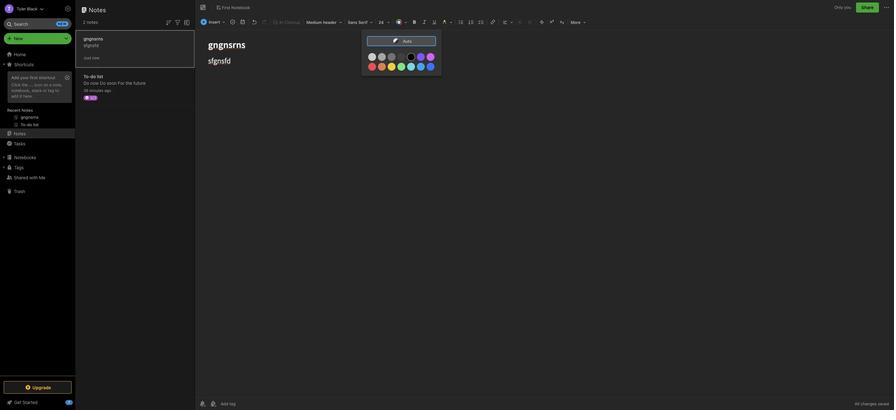 Task type: vqa. For each thing, say whether or not it's contained in the screenshot.
Strikethrough Image
yes



Task type: locate. For each thing, give the bounding box(es) containing it.
notes up notes
[[89, 6, 106, 14]]

expand note image
[[199, 4, 207, 11]]

expand notebooks image
[[2, 155, 7, 160]]

new search field
[[8, 18, 68, 30]]

all changes saved
[[855, 401, 889, 406]]

Note Editor text field
[[195, 30, 895, 397]]

1 horizontal spatial the
[[126, 80, 132, 86]]

a
[[49, 82, 52, 87]]

auto
[[403, 39, 412, 44]]

task image
[[228, 18, 237, 26]]

medium
[[307, 20, 322, 25]]

1 do from the left
[[84, 80, 89, 86]]

it
[[20, 94, 22, 99]]

gngnsrns sfgnsfd
[[84, 36, 103, 48]]

undo image
[[250, 18, 259, 26]]

now inside to-do list do now do soon for the future
[[90, 80, 99, 86]]

1 vertical spatial notes
[[22, 108, 33, 113]]

More field
[[569, 18, 588, 27]]

Font color field
[[394, 18, 410, 27]]

sans serif
[[348, 20, 368, 25]]

tree
[[0, 49, 75, 376]]

now right just at the left top of the page
[[92, 55, 99, 60]]

first notebook
[[222, 5, 250, 10]]

shared with me link
[[0, 172, 75, 182]]

icon
[[34, 82, 42, 87]]

1 horizontal spatial do
[[100, 80, 106, 86]]

share
[[862, 5, 874, 10]]

for
[[118, 80, 125, 86]]

minutes
[[89, 88, 103, 93]]

here.
[[23, 94, 33, 99]]

expand tags image
[[2, 165, 7, 170]]

the left the ...
[[22, 82, 28, 87]]

tags button
[[0, 162, 75, 172]]

share button
[[856, 3, 879, 13]]

1 vertical spatial now
[[90, 80, 99, 86]]

trash link
[[0, 186, 75, 196]]

tag
[[48, 88, 54, 93]]

subscript image
[[558, 18, 567, 26]]

notebook
[[232, 5, 250, 10]]

0 vertical spatial now
[[92, 55, 99, 60]]

add
[[11, 75, 19, 80]]

notes right recent
[[22, 108, 33, 113]]

sans
[[348, 20, 358, 25]]

notes
[[89, 6, 106, 14], [22, 108, 33, 113], [14, 131, 26, 136]]

2 do from the left
[[100, 80, 106, 86]]

numbered list image
[[467, 18, 476, 26]]

insert
[[209, 19, 220, 24]]

0/3
[[90, 95, 96, 100]]

do
[[84, 80, 89, 86], [100, 80, 106, 86]]

underline image
[[430, 18, 439, 26]]

calendar event image
[[238, 18, 247, 26]]

tyler black
[[17, 6, 37, 11]]

recent notes
[[7, 108, 33, 113]]

now
[[92, 55, 99, 60], [90, 80, 99, 86]]

Sort options field
[[165, 18, 172, 26]]

on
[[43, 82, 48, 87]]

36 minutes ago
[[84, 88, 111, 93]]

strikethrough image
[[538, 18, 546, 26]]

Add filters field
[[174, 18, 182, 26]]

the right for
[[126, 80, 132, 86]]

group
[[0, 69, 75, 131]]

new button
[[4, 33, 72, 44]]

7
[[68, 400, 70, 405]]

add filters image
[[174, 19, 182, 26]]

notes inside "group"
[[22, 108, 33, 113]]

notebook,
[[11, 88, 30, 93]]

sfgnsfd
[[84, 43, 99, 48]]

all
[[855, 401, 860, 406]]

add a reminder image
[[199, 400, 206, 408]]

Font size field
[[377, 18, 392, 27]]

list
[[97, 74, 103, 79]]

0 horizontal spatial the
[[22, 82, 28, 87]]

notebooks
[[14, 155, 36, 160]]

2 vertical spatial notes
[[14, 131, 26, 136]]

do
[[91, 74, 96, 79]]

do down to-
[[84, 80, 89, 86]]

gngnsrns
[[84, 36, 103, 41]]

you
[[845, 5, 851, 10]]

tags
[[14, 165, 24, 170]]

do down list
[[100, 80, 106, 86]]

only
[[835, 5, 843, 10]]

2
[[83, 19, 86, 25]]

now down do
[[90, 80, 99, 86]]

the
[[126, 80, 132, 86], [22, 82, 28, 87]]

Heading level field
[[304, 18, 344, 27]]

started
[[23, 400, 38, 405]]

get started
[[14, 400, 38, 405]]

add
[[11, 94, 19, 99]]

0 horizontal spatial do
[[84, 80, 89, 86]]

new
[[58, 22, 67, 26]]

notes up tasks
[[14, 131, 26, 136]]

tyler
[[17, 6, 26, 11]]

Alignment field
[[500, 18, 515, 27]]



Task type: describe. For each thing, give the bounding box(es) containing it.
bold image
[[410, 18, 419, 26]]

Insert field
[[199, 18, 227, 26]]

trash
[[14, 189, 25, 194]]

...
[[29, 82, 33, 87]]

soon
[[107, 80, 117, 86]]

add your first shortcut
[[11, 75, 55, 80]]

home
[[14, 52, 26, 57]]

tree containing home
[[0, 49, 75, 376]]

home link
[[0, 49, 75, 59]]

black
[[27, 6, 37, 11]]

notes
[[87, 19, 98, 25]]

note window element
[[195, 0, 895, 410]]

note,
[[53, 82, 62, 87]]

shortcuts button
[[0, 59, 75, 69]]

click the ...
[[11, 82, 33, 87]]

2 notes
[[83, 19, 98, 25]]

superscript image
[[548, 18, 557, 26]]

or
[[43, 88, 47, 93]]

shared
[[14, 175, 28, 180]]

click
[[11, 82, 21, 87]]

to
[[55, 88, 59, 93]]

Account field
[[0, 3, 44, 15]]

the inside to-do list do now do soon for the future
[[126, 80, 132, 86]]

notebooks link
[[0, 152, 75, 162]]

medium header
[[307, 20, 337, 25]]

upgrade button
[[4, 381, 72, 394]]

Font family field
[[346, 18, 375, 27]]

group containing add your first shortcut
[[0, 69, 75, 131]]

shared with me
[[14, 175, 45, 180]]

More actions field
[[883, 3, 891, 13]]

just now
[[84, 55, 99, 60]]

more actions image
[[883, 4, 891, 11]]

bulleted list image
[[457, 18, 466, 26]]

auto button
[[367, 36, 436, 46]]

add tag image
[[209, 400, 217, 408]]

notes link
[[0, 128, 75, 139]]

header
[[323, 20, 337, 25]]

24
[[379, 20, 384, 25]]

tasks
[[14, 141, 25, 146]]

stack
[[32, 88, 42, 93]]

changes
[[861, 401, 877, 406]]

upgrade
[[32, 385, 51, 390]]

get
[[14, 400, 21, 405]]

shortcuts
[[14, 62, 34, 67]]

with
[[29, 175, 38, 180]]

first
[[30, 75, 38, 80]]

only you
[[835, 5, 851, 10]]

0 vertical spatial notes
[[89, 6, 106, 14]]

tasks button
[[0, 139, 75, 149]]

me
[[39, 175, 45, 180]]

to-
[[84, 74, 91, 79]]

Help and Learning task checklist field
[[0, 398, 75, 408]]

click to collapse image
[[73, 399, 78, 406]]

new
[[14, 36, 23, 41]]

recent
[[7, 108, 21, 113]]

checklist image
[[477, 18, 486, 26]]

insert link image
[[489, 18, 497, 26]]

View options field
[[182, 18, 191, 26]]

icon on a note, notebook, stack or tag to add it here.
[[11, 82, 62, 99]]

Search text field
[[8, 18, 67, 30]]

first notebook button
[[214, 3, 252, 12]]

shortcut
[[39, 75, 55, 80]]

just
[[84, 55, 91, 60]]

settings image
[[64, 5, 72, 13]]

Highlight field
[[440, 18, 455, 27]]

first
[[222, 5, 230, 10]]

ago
[[105, 88, 111, 93]]

serif
[[359, 20, 368, 25]]

future
[[133, 80, 146, 86]]

more
[[571, 20, 581, 25]]

to-do list do now do soon for the future
[[84, 74, 146, 86]]

italic image
[[420, 18, 429, 26]]

the inside "group"
[[22, 82, 28, 87]]

Add tag field
[[220, 401, 267, 407]]

saved
[[878, 401, 889, 406]]

36
[[84, 88, 88, 93]]

your
[[20, 75, 29, 80]]



